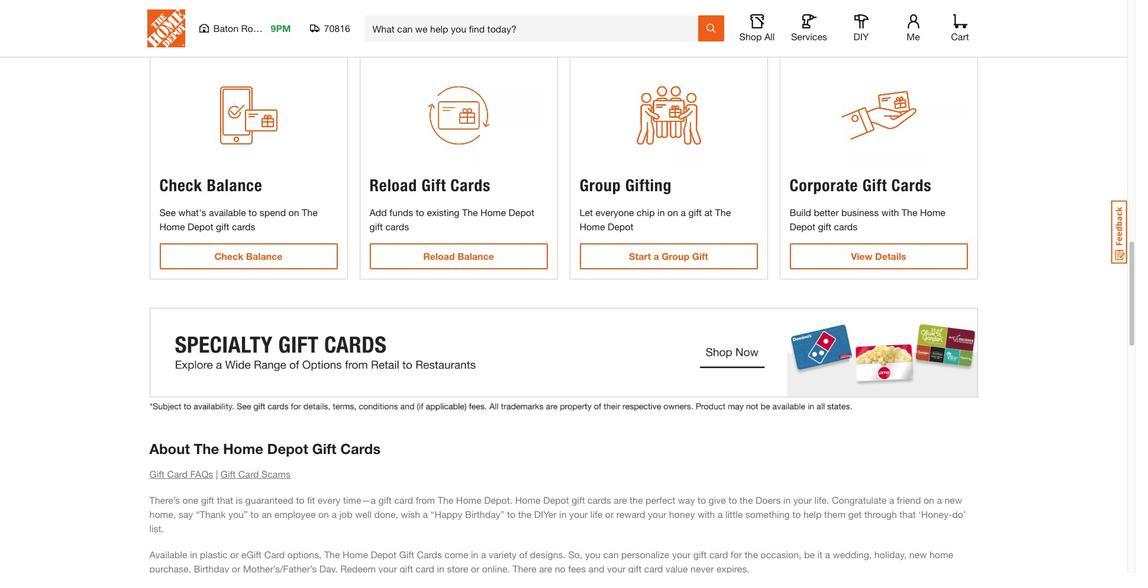 Task type: locate. For each thing, give the bounding box(es) containing it.
from
[[416, 494, 435, 506]]

shop all
[[740, 31, 775, 42]]

0 vertical spatial that
[[217, 494, 233, 506]]

home
[[481, 206, 506, 218], [921, 206, 946, 218], [160, 221, 185, 232], [580, 221, 605, 232], [223, 441, 263, 457], [456, 494, 482, 506], [515, 494, 541, 506], [343, 549, 368, 560]]

on down every
[[318, 509, 329, 520]]

1 horizontal spatial that
[[900, 509, 916, 520]]

gift down better
[[818, 221, 832, 232]]

corporate
[[790, 175, 858, 195]]

card left faqs
[[167, 468, 188, 480]]

card for plastic
[[264, 549, 285, 560]]

start
[[629, 250, 651, 261]]

1 horizontal spatial are
[[614, 494, 627, 506]]

services button
[[791, 14, 828, 43]]

are down designs.
[[539, 563, 552, 573]]

me
[[907, 31, 920, 42]]

1 horizontal spatial card
[[238, 468, 259, 480]]

1 vertical spatial are
[[539, 563, 552, 573]]

to inside the see what's available to spend on the home depot gift cards
[[249, 206, 257, 218]]

|
[[216, 468, 218, 480]]

card up mother's/father's
[[264, 549, 285, 560]]

home inside the see what's available to spend on the home depot gift cards
[[160, 221, 185, 232]]

with right business
[[882, 206, 899, 218]]

reload up funds
[[370, 175, 417, 195]]

31-
[[543, 10, 555, 20]]

no
[[555, 563, 566, 573]]

build
[[790, 206, 812, 218]]

view
[[851, 250, 873, 261]]

on right chip
[[668, 206, 678, 218]]

gift card scams link
[[221, 468, 291, 480]]

'honey-
[[919, 509, 953, 520]]

to down depot.
[[507, 509, 516, 520]]

0 vertical spatial with
[[882, 206, 899, 218]]

is
[[236, 494, 243, 506]]

say
[[179, 509, 193, 520]]

0 horizontal spatial card
[[167, 468, 188, 480]]

are inside there's one gift that is guaranteed to fit every time—a gift card from the home depot. home depot gift cards are the perfect way to give to the doers in your life. congratulate a friend on a new home, say "thank you" to an employee on a job well done, wish a "happy birthday" to the diyer in your life or reward your honey with a little something to help them get through that 'honey-do' list.
[[614, 494, 627, 506]]

1 vertical spatial reload
[[423, 250, 455, 261]]

gifting
[[626, 175, 672, 195]]

gift down the wish
[[399, 549, 414, 560]]

start a group gift link
[[580, 243, 758, 269]]

balance down spend
[[246, 250, 283, 261]]

1 vertical spatial check balance
[[215, 250, 283, 261]]

gift inside the see what's available to spend on the home depot gift cards
[[216, 221, 229, 232]]

check up the what's
[[160, 175, 202, 195]]

gift down "personalize"
[[629, 563, 642, 573]]

the right spend
[[302, 206, 318, 218]]

do'
[[953, 509, 966, 520]]

your up value
[[672, 549, 691, 560]]

check balance link
[[160, 243, 338, 269]]

1 vertical spatial group
[[662, 250, 690, 261]]

designs.
[[530, 549, 566, 560]]

balance down add funds to existing the home depot gift cards on the top left of page
[[458, 250, 494, 261]]

with
[[882, 206, 899, 218], [698, 509, 715, 520]]

reload down add funds to existing the home depot gift cards on the top left of page
[[423, 250, 455, 261]]

reward
[[617, 509, 646, 520]]

depot inside the see what's available to spend on the home depot gift cards
[[188, 221, 213, 232]]

gift inside let everyone chip in on a gift at the home depot
[[689, 206, 702, 218]]

with down give
[[698, 509, 715, 520]]

1 horizontal spatial check
[[215, 250, 244, 261]]

0 vertical spatial reload
[[370, 175, 417, 195]]

baton
[[213, 22, 239, 34]]

1 horizontal spatial of
[[567, 10, 574, 20]]

in right "come"
[[471, 549, 479, 560]]

0 horizontal spatial with
[[698, 509, 715, 520]]

to left an
[[251, 509, 259, 520]]

shop all button
[[738, 14, 776, 43]]

to up little
[[729, 494, 737, 506]]

the right at
[[715, 206, 731, 218]]

something
[[746, 509, 790, 520]]

gift down the available
[[216, 221, 229, 232]]

showing 31-45 of 104 results.
[[508, 10, 619, 20]]

your left life at the bottom right
[[569, 509, 588, 520]]

new up 'do''
[[945, 494, 963, 506]]

the up details at right top
[[902, 206, 918, 218]]

on inside let everyone chip in on a gift at the home depot
[[668, 206, 678, 218]]

1 vertical spatial that
[[900, 509, 916, 520]]

0 horizontal spatial check
[[160, 175, 202, 195]]

cards inside "build better business with the home depot gift cards"
[[834, 221, 858, 232]]

available in plastic or egift card options, the home depot gift cards come in a variety of designs. so, you can personalize your gift card for the occasion, be it a wedding, holiday, new home purchase, birthday or mother's/father's day. redeem your gift card in store or online. there are no fees and your gift card value never expires.
[[149, 549, 956, 573]]

home,
[[149, 509, 176, 520]]

0 vertical spatial are
[[614, 494, 627, 506]]

1 horizontal spatial new
[[945, 494, 963, 506]]

better
[[814, 206, 839, 218]]

fees
[[568, 563, 586, 573]]

life.
[[815, 494, 830, 506]]

the up reward
[[630, 494, 643, 506]]

1 vertical spatial check
[[215, 250, 244, 261]]

gift
[[689, 206, 702, 218], [216, 221, 229, 232], [370, 221, 383, 232], [818, 221, 832, 232], [201, 494, 214, 506], [379, 494, 392, 506], [572, 494, 585, 506], [694, 549, 707, 560], [400, 563, 413, 573], [629, 563, 642, 573]]

are up reward
[[614, 494, 627, 506]]

cards
[[451, 175, 491, 195], [892, 175, 932, 195], [340, 441, 381, 457], [417, 549, 442, 560]]

faqs
[[190, 468, 213, 480]]

holiday,
[[875, 549, 907, 560]]

of up there at bottom left
[[519, 549, 528, 560]]

the up faqs
[[194, 441, 219, 457]]

group right "start"
[[662, 250, 690, 261]]

balance up the available
[[207, 175, 263, 195]]

diy
[[854, 31, 869, 42]]

or right life at the bottom right
[[605, 509, 614, 520]]

doers
[[756, 494, 781, 506]]

0 vertical spatial new
[[945, 494, 963, 506]]

shop
[[740, 31, 762, 42]]

view details
[[851, 250, 907, 261]]

and
[[589, 563, 605, 573]]

reload for reload gift cards
[[370, 175, 417, 195]]

the right existing
[[462, 206, 478, 218]]

gift left at
[[689, 206, 702, 218]]

or right birthday
[[232, 563, 241, 573]]

on right spend
[[289, 206, 299, 218]]

balance
[[207, 175, 263, 195], [246, 250, 283, 261], [458, 250, 494, 261]]

0 vertical spatial group
[[580, 175, 621, 195]]

1 vertical spatial new
[[910, 549, 927, 560]]

available
[[209, 206, 246, 218]]

of right 45
[[567, 10, 574, 20]]

are inside available in plastic or egift card options, the home depot gift cards come in a variety of designs. so, you can personalize your gift card for the occasion, be it a wedding, holiday, new home purchase, birthday or mother's/father's day. redeem your gift card in store or online. there are no fees and your gift card value never expires.
[[539, 563, 552, 573]]

1 vertical spatial of
[[519, 549, 528, 560]]

gift card faqs | gift card scams
[[149, 468, 291, 480]]

1 horizontal spatial with
[[882, 206, 899, 218]]

everyone
[[596, 206, 634, 218]]

or
[[605, 509, 614, 520], [230, 549, 239, 560], [232, 563, 241, 573], [471, 563, 480, 573]]

gift down add
[[370, 221, 383, 232]]

the up "happy
[[438, 494, 454, 506]]

congratulate
[[832, 494, 887, 506]]

a left at
[[681, 206, 686, 218]]

business
[[842, 206, 879, 218]]

purchase,
[[149, 563, 191, 573]]

cart
[[951, 31, 970, 42]]

new left the home
[[910, 549, 927, 560]]

image for corporate gift cards image
[[790, 65, 968, 165]]

gift card faqs link
[[149, 468, 213, 480]]

1 vertical spatial with
[[698, 509, 715, 520]]

depot inside "build better business with the home depot gift cards"
[[790, 221, 816, 232]]

to right funds
[[416, 206, 424, 218]]

2 horizontal spatial card
[[264, 549, 285, 560]]

be
[[805, 549, 815, 560]]

cards inside available in plastic or egift card options, the home depot gift cards come in a variety of designs. so, you can personalize your gift card for the occasion, be it a wedding, holiday, new home purchase, birthday or mother's/father's day. redeem your gift card in store or online. there are no fees and your gift card value never expires.
[[417, 549, 442, 560]]

that down friend
[[900, 509, 916, 520]]

home inside let everyone chip in on a gift at the home depot
[[580, 221, 605, 232]]

a up the 'honey-
[[937, 494, 942, 506]]

check balance up the available
[[160, 175, 263, 195]]

cards up life at the bottom right
[[588, 494, 611, 506]]

reload gift cards
[[370, 175, 491, 195]]

online.
[[482, 563, 510, 573]]

on
[[289, 206, 299, 218], [668, 206, 678, 218], [924, 494, 935, 506], [318, 509, 329, 520]]

the
[[302, 206, 318, 218], [462, 206, 478, 218], [715, 206, 731, 218], [902, 206, 918, 218], [194, 441, 219, 457], [438, 494, 454, 506], [324, 549, 340, 560]]

available
[[149, 549, 187, 560]]

life
[[591, 509, 603, 520]]

depot inside add funds to existing the home depot gift cards
[[509, 206, 535, 218]]

help
[[804, 509, 822, 520]]

1 horizontal spatial reload
[[423, 250, 455, 261]]

0 horizontal spatial new
[[910, 549, 927, 560]]

or left egift
[[230, 549, 239, 560]]

occasion,
[[761, 549, 802, 560]]

wedding,
[[833, 549, 872, 560]]

balance for check balance
[[246, 250, 283, 261]]

gift
[[422, 175, 446, 195], [863, 175, 887, 195], [692, 250, 709, 261], [312, 441, 337, 457], [149, 468, 165, 480], [221, 468, 236, 480], [399, 549, 414, 560]]

to left spend
[[249, 206, 257, 218]]

cards left "come"
[[417, 549, 442, 560]]

the up day.
[[324, 549, 340, 560]]

results.
[[593, 10, 619, 20]]

cards down funds
[[386, 221, 409, 232]]

your right redeem
[[379, 563, 397, 573]]

your up the help
[[794, 494, 812, 506]]

card down "personalize"
[[645, 563, 663, 573]]

at
[[705, 206, 713, 218]]

card left scams
[[238, 468, 259, 480]]

home inside add funds to existing the home depot gift cards
[[481, 206, 506, 218]]

the right for
[[745, 549, 758, 560]]

in
[[658, 206, 665, 218], [784, 494, 791, 506], [559, 509, 567, 520], [190, 549, 197, 560], [471, 549, 479, 560], [437, 563, 445, 573]]

that left is
[[217, 494, 233, 506]]

home
[[930, 549, 954, 560]]

0 horizontal spatial reload
[[370, 175, 417, 195]]

existing
[[427, 206, 460, 218]]

in right the doers
[[784, 494, 791, 506]]

"thank
[[196, 509, 226, 520]]

gift right |
[[221, 468, 236, 480]]

little
[[726, 509, 743, 520]]

card inside available in plastic or egift card options, the home depot gift cards come in a variety of designs. so, you can personalize your gift card for the occasion, be it a wedding, holiday, new home purchase, birthday or mother's/father's day. redeem your gift card in store or online. there are no fees and your gift card value never expires.
[[264, 549, 285, 560]]

card up the wish
[[395, 494, 413, 506]]

in inside let everyone chip in on a gift at the home depot
[[658, 206, 665, 218]]

group up the let
[[580, 175, 621, 195]]

gift up done,
[[379, 494, 392, 506]]

0 horizontal spatial are
[[539, 563, 552, 573]]

reload
[[370, 175, 417, 195], [423, 250, 455, 261]]

time—a
[[343, 494, 376, 506]]

the up little
[[740, 494, 753, 506]]

diy button
[[843, 14, 881, 43]]

or inside there's one gift that is guaranteed to fit every time—a gift card from the home depot. home depot gift cards are the perfect way to give to the doers in your life. congratulate a friend on a new home, say "thank you" to an employee on a job well done, wish a "happy birthday" to the diyer in your life or reward your honey with a little something to help them get through that 'honey-do' list.
[[605, 509, 614, 520]]

check balance down the see what's available to spend on the home depot gift cards
[[215, 250, 283, 261]]

in left store
[[437, 563, 445, 573]]

gift up "thank
[[201, 494, 214, 506]]

gift down at
[[692, 250, 709, 261]]

0 horizontal spatial of
[[519, 549, 528, 560]]

cards inside the see what's available to spend on the home depot gift cards
[[232, 221, 256, 232]]

in right chip
[[658, 206, 665, 218]]

check balance
[[160, 175, 263, 195], [215, 250, 283, 261]]

check down the see what's available to spend on the home depot gift cards
[[215, 250, 244, 261]]

variety
[[489, 549, 517, 560]]

cards down business
[[834, 221, 858, 232]]

you"
[[228, 509, 248, 520]]

cards
[[232, 221, 256, 232], [386, 221, 409, 232], [834, 221, 858, 232], [588, 494, 611, 506]]

cards inside there's one gift that is guaranteed to fit every time—a gift card from the home depot. home depot gift cards are the perfect way to give to the doers in your life. congratulate a friend on a new home, say "thank you" to an employee on a job well done, wish a "happy birthday" to the diyer in your life or reward your honey with a little something to help them get through that 'honey-do' list.
[[588, 494, 611, 506]]

of inside available in plastic or egift card options, the home depot gift cards come in a variety of designs. so, you can personalize your gift card for the occasion, be it a wedding, holiday, new home purchase, birthday or mother's/father's day. redeem your gift card in store or online. there are no fees and your gift card value never expires.
[[519, 549, 528, 560]]

cards down the available
[[232, 221, 256, 232]]

spend
[[260, 206, 286, 218]]

on inside the see what's available to spend on the home depot gift cards
[[289, 206, 299, 218]]

check
[[160, 175, 202, 195], [215, 250, 244, 261]]

gift up every
[[312, 441, 337, 457]]

home inside "build better business with the home depot gift cards"
[[921, 206, 946, 218]]

diyer
[[534, 509, 557, 520]]

the home depot logo image
[[147, 9, 185, 47]]

the inside the see what's available to spend on the home depot gift cards
[[302, 206, 318, 218]]



Task type: describe. For each thing, give the bounding box(es) containing it.
cards up "build better business with the home depot gift cards"
[[892, 175, 932, 195]]

gift inside available in plastic or egift card options, the home depot gift cards come in a variety of designs. so, you can personalize your gift card for the occasion, be it a wedding, holiday, new home purchase, birthday or mother's/father's day. redeem your gift card in store or online. there are no fees and your gift card value never expires.
[[399, 549, 414, 560]]

done,
[[374, 509, 398, 520]]

0 vertical spatial check
[[160, 175, 202, 195]]

45
[[555, 10, 565, 20]]

gift up never
[[694, 549, 707, 560]]

to right the way at right bottom
[[698, 494, 706, 506]]

cards inside add funds to existing the home depot gift cards
[[386, 221, 409, 232]]

add funds to existing the home depot gift cards
[[370, 206, 535, 232]]

employee
[[275, 509, 316, 520]]

balance for reload gift cards
[[458, 250, 494, 261]]

friend
[[897, 494, 921, 506]]

in left plastic
[[190, 549, 197, 560]]

perfect
[[646, 494, 676, 506]]

cards up existing
[[451, 175, 491, 195]]

to inside add funds to existing the home depot gift cards
[[416, 206, 424, 218]]

never
[[691, 563, 714, 573]]

card inside there's one gift that is guaranteed to fit every time—a gift card from the home depot. home depot gift cards are the perfect way to give to the doers in your life. congratulate a friend on a new home, say "thank you" to an employee on a job well done, wish a "happy birthday" to the diyer in your life or reward your honey with a little something to help them get through that 'honey-do' list.
[[395, 494, 413, 506]]

new inside available in plastic or egift card options, the home depot gift cards come in a variety of designs. so, you can personalize your gift card for the occasion, be it a wedding, holiday, new home purchase, birthday or mother's/father's day. redeem your gift card in store or online. there are no fees and your gift card value never expires.
[[910, 549, 927, 560]]

a left little
[[718, 509, 723, 520]]

a inside let everyone chip in on a gift at the home depot
[[681, 206, 686, 218]]

card left for
[[710, 549, 728, 560]]

with inside there's one gift that is guaranteed to fit every time—a gift card from the home depot. home depot gift cards are the perfect way to give to the doers in your life. congratulate a friend on a new home, say "thank you" to an employee on a job well done, wish a "happy birthday" to the diyer in your life or reward your honey with a little something to help them get through that 'honey-do' list.
[[698, 509, 715, 520]]

a down the from
[[423, 509, 428, 520]]

birthday"
[[465, 509, 505, 520]]

depot inside there's one gift that is guaranteed to fit every time—a gift card from the home depot. home depot gift cards are the perfect way to give to the doers in your life. congratulate a friend on a new home, say "thank you" to an employee on a job well done, wish a "happy birthday" to the diyer in your life or reward your honey with a little something to help them get through that 'honey-do' list.
[[544, 494, 569, 506]]

card for faqs
[[238, 468, 259, 480]]

about the home depot gift cards
[[149, 441, 381, 457]]

0 horizontal spatial that
[[217, 494, 233, 506]]

your down perfect
[[648, 509, 667, 520]]

redeem
[[341, 563, 376, 573]]

there
[[513, 563, 537, 573]]

104
[[576, 10, 590, 20]]

view details link
[[790, 243, 968, 269]]

wish
[[401, 509, 420, 520]]

reload balance link
[[370, 243, 548, 269]]

build better business with the home depot gift cards
[[790, 206, 946, 232]]

mother's/father's
[[243, 563, 317, 573]]

value
[[666, 563, 688, 573]]

every
[[318, 494, 341, 506]]

70816
[[324, 22, 350, 34]]

it
[[818, 549, 823, 560]]

0 horizontal spatial group
[[580, 175, 621, 195]]

can
[[603, 549, 619, 560]]

gift up there's
[[149, 468, 165, 480]]

home inside available in plastic or egift card options, the home depot gift cards come in a variety of designs. so, you can personalize your gift card for the occasion, be it a wedding, holiday, new home purchase, birthday or mother's/father's day. redeem your gift card in store or online. there are no fees and your gift card value never expires.
[[343, 549, 368, 560]]

gift right redeem
[[400, 563, 413, 573]]

cart link
[[947, 14, 974, 43]]

the inside available in plastic or egift card options, the home depot gift cards come in a variety of designs. so, you can personalize your gift card for the occasion, be it a wedding, holiday, new home purchase, birthday or mother's/father's day. redeem your gift card in store or online. there are no fees and your gift card value never expires.
[[324, 549, 340, 560]]

gift inside "build better business with the home depot gift cards"
[[818, 221, 832, 232]]

in right diyer
[[559, 509, 567, 520]]

through
[[865, 509, 897, 520]]

gift up business
[[863, 175, 887, 195]]

0 vertical spatial of
[[567, 10, 574, 20]]

gift inside add funds to existing the home depot gift cards
[[370, 221, 383, 232]]

see
[[160, 206, 176, 218]]

a right "start"
[[654, 250, 659, 261]]

to left the help
[[793, 509, 801, 520]]

store
[[447, 563, 468, 573]]

or right store
[[471, 563, 480, 573]]

honey
[[669, 509, 695, 520]]

what's
[[178, 206, 206, 218]]

about
[[149, 441, 190, 457]]

image for reload gift cards image
[[370, 65, 548, 165]]

way
[[678, 494, 695, 506]]

birthday
[[194, 563, 229, 573]]

let everyone chip in on a gift at the home depot
[[580, 206, 731, 232]]

with inside "build better business with the home depot gift cards"
[[882, 206, 899, 218]]

9pm
[[271, 22, 291, 34]]

a up online.
[[481, 549, 486, 560]]

day.
[[319, 563, 338, 573]]

rouge
[[241, 22, 269, 34]]

a left friend
[[890, 494, 895, 506]]

depot inside let everyone chip in on a gift at the home depot
[[608, 221, 634, 232]]

well
[[355, 509, 372, 520]]

so,
[[569, 549, 583, 560]]

on up the 'honey-
[[924, 494, 935, 506]]

start a group gift
[[629, 250, 709, 261]]

to left fit
[[296, 494, 305, 506]]

a left job
[[332, 509, 337, 520]]

0 vertical spatial check balance
[[160, 175, 263, 195]]

feedback link image
[[1112, 200, 1128, 264]]

depot inside available in plastic or egift card options, the home depot gift cards come in a variety of designs. so, you can personalize your gift card for the occasion, be it a wedding, holiday, new home purchase, birthday or mother's/father's day. redeem your gift card in store or online. there are no fees and your gift card value never expires.
[[371, 549, 397, 560]]

all
[[765, 31, 775, 42]]

job
[[340, 509, 353, 520]]

an
[[262, 509, 272, 520]]

add
[[370, 206, 387, 218]]

your down can
[[607, 563, 626, 573]]

baton rouge 9pm
[[213, 22, 291, 34]]

there's one gift that is guaranteed to fit every time—a gift card from the home depot. home depot gift cards are the perfect way to give to the doers in your life. congratulate a friend on a new home, say "thank you" to an employee on a job well done, wish a "happy birthday" to the diyer in your life or reward your honey with a little something to help them get through that 'honey-do' list.
[[149, 494, 969, 534]]

the left diyer
[[518, 509, 532, 520]]

group gifting
[[580, 175, 672, 195]]

list.
[[149, 523, 164, 534]]

the inside available in plastic or egift card options, the home depot gift cards come in a variety of designs. so, you can personalize your gift card for the occasion, be it a wedding, holiday, new home purchase, birthday or mother's/father's day. redeem your gift card in store or online. there are no fees and your gift card value never expires.
[[745, 549, 758, 560]]

expires.
[[717, 563, 750, 573]]

fit
[[307, 494, 315, 506]]

image for check balance image
[[160, 65, 338, 165]]

get
[[849, 509, 862, 520]]

1 horizontal spatial group
[[662, 250, 690, 261]]

plastic
[[200, 549, 228, 560]]

the inside "build better business with the home depot gift cards"
[[902, 206, 918, 218]]

gift up so,
[[572, 494, 585, 506]]

let
[[580, 206, 593, 218]]

the inside let everyone chip in on a gift at the home depot
[[715, 206, 731, 218]]

depot.
[[484, 494, 513, 506]]

What can we help you find today? search field
[[373, 16, 698, 41]]

the inside there's one gift that is guaranteed to fit every time—a gift card from the home depot. home depot gift cards are the perfect way to give to the doers in your life. congratulate a friend on a new home, say "thank you" to an employee on a job well done, wish a "happy birthday" to the diyer in your life or reward your honey with a little something to help them get through that 'honey-do' list.
[[438, 494, 454, 506]]

me button
[[895, 14, 933, 43]]

gift up existing
[[422, 175, 446, 195]]

funds
[[390, 206, 413, 218]]

corporate gift cards
[[790, 175, 932, 195]]

chip
[[637, 206, 655, 218]]

give
[[709, 494, 726, 506]]

reload for reload balance
[[423, 250, 455, 261]]

cards up time—a at the left bottom of the page
[[340, 441, 381, 457]]

banner image
[[149, 308, 978, 412]]

them
[[825, 509, 846, 520]]

for
[[731, 549, 742, 560]]

come
[[445, 549, 469, 560]]

showing
[[508, 10, 541, 20]]

the inside add funds to existing the home depot gift cards
[[462, 206, 478, 218]]

a right it
[[826, 549, 831, 560]]

card left store
[[416, 563, 435, 573]]

see what's available to spend on the home depot gift cards
[[160, 206, 318, 232]]

image for group gifting image
[[580, 65, 758, 165]]

new inside there's one gift that is guaranteed to fit every time—a gift card from the home depot. home depot gift cards are the perfect way to give to the doers in your life. congratulate a friend on a new home, say "thank you" to an employee on a job well done, wish a "happy birthday" to the diyer in your life or reward your honey with a little something to help them get through that 'honey-do' list.
[[945, 494, 963, 506]]



Task type: vqa. For each thing, say whether or not it's contained in the screenshot.


